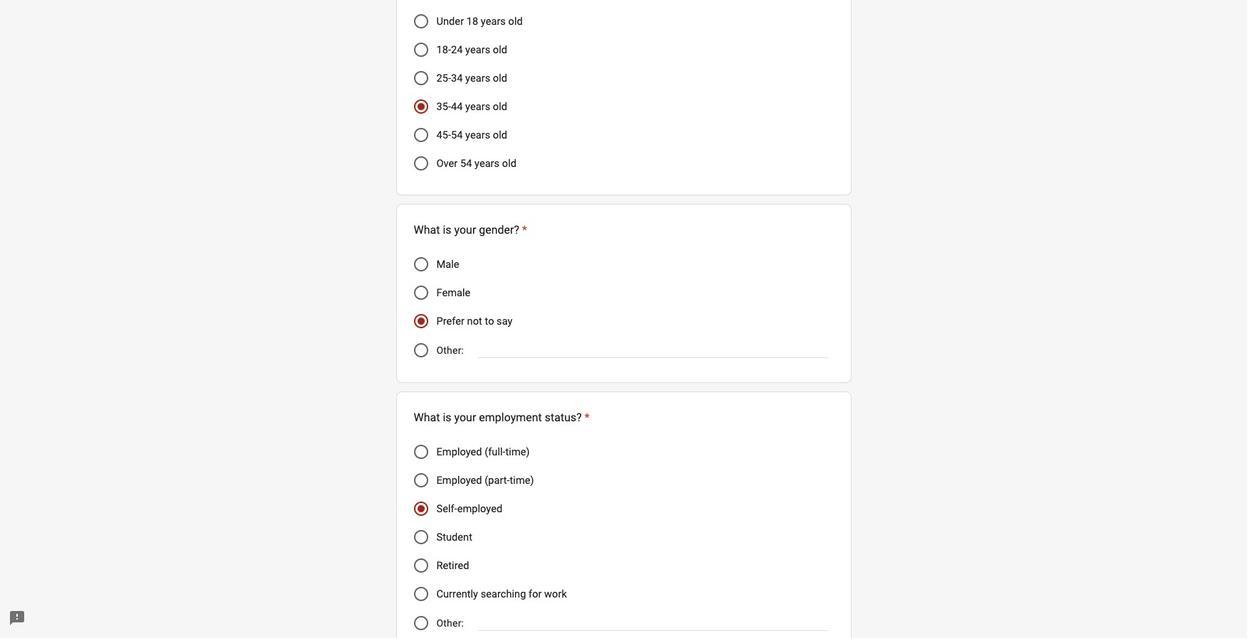 Task type: locate. For each thing, give the bounding box(es) containing it.
to
[[485, 315, 494, 328]]

1 employed from the top
[[437, 446, 482, 459]]

2 your from the top
[[454, 412, 476, 425]]

1 heading from the top
[[414, 222, 527, 239]]

old right "18"
[[508, 15, 523, 28]]

under
[[437, 15, 464, 28]]

is
[[443, 224, 451, 237], [443, 412, 451, 425]]

2 is from the top
[[443, 412, 451, 425]]

0 vertical spatial employed
[[437, 446, 482, 459]]

0 vertical spatial time)
[[506, 446, 530, 459]]

Other: radio
[[414, 344, 428, 358]]

over 54 years old
[[437, 158, 517, 170]]

years right 34
[[465, 72, 490, 85]]

0 vertical spatial heading
[[414, 222, 527, 239]]

1 other: from the top
[[437, 345, 464, 357]]

female image
[[414, 286, 428, 301]]

* right status? in the left bottom of the page
[[585, 412, 590, 425]]

* right gender? in the left of the page
[[522, 224, 527, 237]]

employed
[[437, 446, 482, 459], [437, 475, 482, 488]]

under 18 years old image
[[414, 14, 428, 29]]

years right "18"
[[481, 15, 506, 28]]

0 horizontal spatial required question element
[[519, 222, 527, 239]]

Over 54 years old radio
[[414, 157, 428, 171]]

Other response text field
[[478, 342, 828, 358], [478, 615, 828, 631]]

retired
[[437, 560, 469, 573]]

54 down 44
[[451, 129, 463, 142]]

searching
[[481, 589, 526, 602]]

old down under 18 years old
[[493, 44, 507, 56]]

what up male option
[[414, 224, 440, 237]]

your up employed (full-time)
[[454, 412, 476, 425]]

1 vertical spatial other:
[[437, 619, 464, 630]]

is up employed (full-time)
[[443, 412, 451, 425]]

1 vertical spatial heading
[[414, 410, 590, 427]]

1 other response text field from the top
[[478, 342, 828, 358]]

2 employed from the top
[[437, 475, 482, 488]]

what
[[414, 224, 440, 237], [414, 412, 440, 425]]

heading containing what is your gender?
[[414, 222, 527, 239]]

years for under
[[481, 15, 506, 28]]

over 54 years old image
[[414, 157, 428, 171]]

18-24 years old radio
[[414, 43, 428, 57]]

self-employed
[[437, 503, 502, 516]]

other: down prefer
[[437, 345, 464, 357]]

2 other response text field from the top
[[478, 615, 828, 631]]

44
[[451, 101, 463, 113]]

employment
[[479, 412, 542, 425]]

your
[[454, 224, 476, 237], [454, 412, 476, 425]]

other:
[[437, 345, 464, 357], [437, 619, 464, 630]]

1 vertical spatial is
[[443, 412, 451, 425]]

required question element
[[519, 222, 527, 239], [582, 410, 590, 427]]

over
[[437, 158, 458, 170]]

0 vertical spatial 54
[[451, 129, 463, 142]]

not
[[467, 315, 482, 328]]

2 other: from the top
[[437, 619, 464, 630]]

2 what from the top
[[414, 412, 440, 425]]

Self-employed radio
[[414, 503, 428, 517]]

1 vertical spatial your
[[454, 412, 476, 425]]

time) down employed (full-time)
[[510, 475, 534, 488]]

0 vertical spatial required question element
[[519, 222, 527, 239]]

other: right other: option
[[437, 619, 464, 630]]

old down 25-34 years old
[[493, 101, 507, 113]]

what for what is your employment status? *
[[414, 412, 440, 425]]

54 for over
[[460, 158, 472, 170]]

1 vertical spatial 54
[[460, 158, 472, 170]]

1 vertical spatial what
[[414, 412, 440, 425]]

45-54 years old
[[437, 129, 507, 142]]

years right 24
[[465, 44, 490, 56]]

0 vertical spatial other:
[[437, 345, 464, 357]]

*
[[522, 224, 527, 237], [585, 412, 590, 425]]

time)
[[506, 446, 530, 459], [510, 475, 534, 488]]

employed left (full-
[[437, 446, 482, 459]]

0 vertical spatial other response text field
[[478, 342, 828, 358]]

1 horizontal spatial required question element
[[582, 410, 590, 427]]

heading
[[414, 222, 527, 239], [414, 410, 590, 427]]

54 right over
[[460, 158, 472, 170]]

years for 45-
[[465, 129, 490, 142]]

0 vertical spatial what
[[414, 224, 440, 237]]

1 your from the top
[[454, 224, 476, 237]]

employed (part-time) image
[[414, 474, 428, 488]]

heading containing what is your employment status?
[[414, 410, 590, 427]]

employed for employed (part-time)
[[437, 475, 482, 488]]

1 horizontal spatial *
[[585, 412, 590, 425]]

old up 35-44 years old
[[493, 72, 507, 85]]

Male radio
[[414, 258, 428, 272]]

heading up 'male'
[[414, 222, 527, 239]]

prefer
[[437, 315, 465, 328]]

student image
[[414, 531, 428, 545]]

1 vertical spatial employed
[[437, 475, 482, 488]]

0 vertical spatial *
[[522, 224, 527, 237]]

old up over 54 years old
[[493, 129, 507, 142]]

is up 'male'
[[443, 224, 451, 237]]

old for 18-24 years old
[[493, 44, 507, 56]]

0 vertical spatial your
[[454, 224, 476, 237]]

employed up the self-employed
[[437, 475, 482, 488]]

18-
[[437, 44, 451, 56]]

25-34 years old image
[[414, 71, 428, 86]]

under 18 years old
[[437, 15, 523, 28]]

18-24 years old image
[[414, 43, 428, 57]]

your left gender? in the left of the page
[[454, 224, 476, 237]]

years
[[481, 15, 506, 28], [465, 44, 490, 56], [465, 72, 490, 85], [465, 101, 490, 113], [465, 129, 490, 142], [475, 158, 500, 170]]

0 vertical spatial is
[[443, 224, 451, 237]]

what up employed (full-time) image in the bottom of the page
[[414, 412, 440, 425]]

is for gender?
[[443, 224, 451, 237]]

Employed (part-time) radio
[[414, 474, 428, 488]]

years right 44
[[465, 101, 490, 113]]

1 vertical spatial other response text field
[[478, 615, 828, 631]]

time) up (part-
[[506, 446, 530, 459]]

self-
[[437, 503, 457, 516]]

years down 45-54 years old
[[475, 158, 500, 170]]

25-34 years old
[[437, 72, 507, 85]]

18
[[467, 15, 478, 28]]

25-34 years old radio
[[414, 71, 428, 86]]

1 is from the top
[[443, 224, 451, 237]]

retired image
[[414, 560, 428, 574]]

old down 45-54 years old
[[502, 158, 517, 170]]

old
[[508, 15, 523, 28], [493, 44, 507, 56], [493, 72, 507, 85], [493, 101, 507, 113], [493, 129, 507, 142], [502, 158, 517, 170]]

required question element for *
[[519, 222, 527, 239]]

1 vertical spatial time)
[[510, 475, 534, 488]]

employed (full-time) image
[[414, 446, 428, 460]]

54
[[451, 129, 463, 142], [460, 158, 472, 170]]

currently searching for work image
[[414, 588, 428, 602]]

employed (full-time)
[[437, 446, 530, 459]]

1 what from the top
[[414, 224, 440, 237]]

heading up (full-
[[414, 410, 590, 427]]

35-44 years old
[[437, 101, 507, 113]]

1 vertical spatial required question element
[[582, 410, 590, 427]]

other: for other: radio
[[437, 345, 464, 357]]

what for what is your gender? *
[[414, 224, 440, 237]]

2 heading from the top
[[414, 410, 590, 427]]

years up over 54 years old
[[465, 129, 490, 142]]

1 vertical spatial *
[[585, 412, 590, 425]]

Female radio
[[414, 286, 428, 301]]



Task type: vqa. For each thing, say whether or not it's contained in the screenshot.
time) for (part-
yes



Task type: describe. For each thing, give the bounding box(es) containing it.
Student radio
[[414, 531, 428, 545]]

for
[[529, 589, 542, 602]]

employed
[[457, 503, 502, 516]]

0 horizontal spatial *
[[522, 224, 527, 237]]

Currently searching for work radio
[[414, 588, 428, 602]]

female
[[437, 287, 471, 300]]

status?
[[545, 412, 582, 425]]

other response text field for other: radio
[[478, 342, 828, 358]]

24
[[451, 44, 463, 56]]

45-54 years old image
[[414, 128, 428, 143]]

work
[[544, 589, 567, 602]]

years for 25-
[[465, 72, 490, 85]]

time) for (full-
[[506, 446, 530, 459]]

your for employment
[[454, 412, 476, 425]]

45-
[[437, 129, 451, 142]]

old for 25-34 years old
[[493, 72, 507, 85]]

heading for male
[[414, 222, 527, 239]]

35-44 years old image
[[417, 103, 424, 111]]

male image
[[414, 258, 428, 272]]

45-54 years old radio
[[414, 128, 428, 143]]

self employed image
[[417, 506, 424, 513]]

years for 35-
[[465, 101, 490, 113]]

employed (part-time)
[[437, 475, 534, 488]]

employed for employed (full-time)
[[437, 446, 482, 459]]

currently searching for work
[[437, 589, 567, 602]]

is for employment
[[443, 412, 451, 425]]

gender?
[[479, 224, 519, 237]]

Prefer not to say radio
[[414, 315, 428, 329]]

prefer not to say
[[437, 315, 513, 328]]

what is your gender? *
[[414, 224, 527, 237]]

what is your employment status? *
[[414, 412, 590, 425]]

time) for (part-
[[510, 475, 534, 488]]

35-
[[437, 101, 451, 113]]

male
[[437, 259, 459, 271]]

34
[[451, 72, 463, 85]]

currently
[[437, 589, 478, 602]]

35-44 years old radio
[[414, 100, 428, 114]]

25-
[[437, 72, 451, 85]]

other: for other: option
[[437, 619, 464, 630]]

years for 18-
[[465, 44, 490, 56]]

required question element for status?
[[582, 410, 590, 427]]

your for gender?
[[454, 224, 476, 237]]

old for under 18 years old
[[508, 15, 523, 28]]

Employed (full-time) radio
[[414, 446, 428, 460]]

Other: radio
[[414, 617, 428, 631]]

student
[[437, 532, 472, 545]]

heading for employed (full-time)
[[414, 410, 590, 427]]

old for 35-44 years old
[[493, 101, 507, 113]]

other response text field for other: option
[[478, 615, 828, 631]]

Retired radio
[[414, 560, 428, 574]]

(full-
[[485, 446, 506, 459]]

prefer not to say image
[[417, 318, 424, 325]]

say
[[497, 315, 513, 328]]

years for over
[[475, 158, 500, 170]]

54 for 45-
[[451, 129, 463, 142]]

Under 18 years old radio
[[414, 14, 428, 29]]

(part-
[[485, 475, 510, 488]]

old for 45-54 years old
[[493, 129, 507, 142]]

18-24 years old
[[437, 44, 507, 56]]

old for over 54 years old
[[502, 158, 517, 170]]



